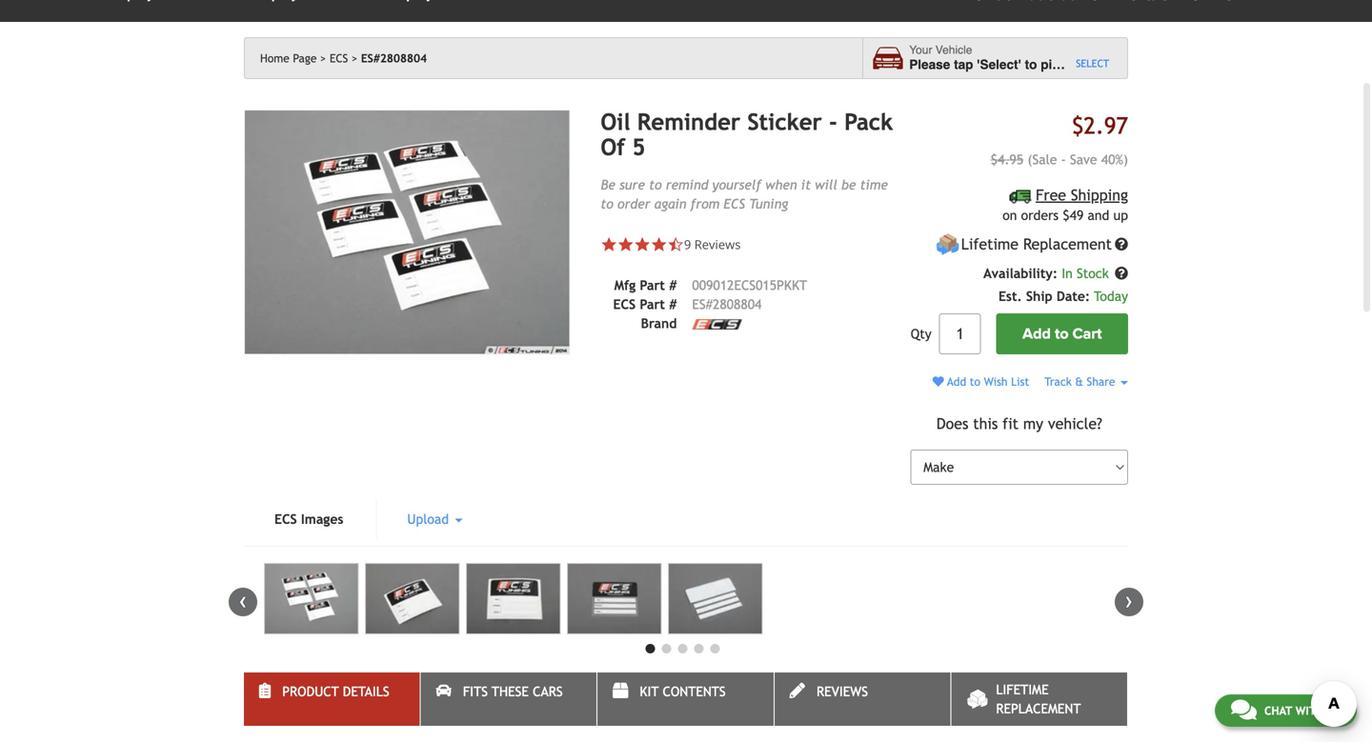 Task type: describe. For each thing, give the bounding box(es) containing it.
fit
[[1003, 415, 1019, 432]]

qty
[[911, 326, 932, 342]]

home page
[[260, 51, 317, 65]]

vehicle?
[[1048, 415, 1102, 432]]

brand
[[641, 316, 677, 331]]

es# 2808804 brand
[[641, 297, 762, 331]]

9
[[684, 236, 691, 253]]

free
[[1036, 186, 1066, 204]]

sticker
[[747, 109, 822, 135]]

add to wish list
[[944, 375, 1029, 388]]

0 vertical spatial replacement
[[1023, 236, 1112, 253]]

pick
[[1041, 57, 1067, 72]]

product
[[282, 684, 339, 700]]

upload
[[407, 512, 453, 527]]

replacement inside lifetime replacement link
[[996, 701, 1081, 717]]

orders
[[1021, 208, 1059, 223]]

details
[[343, 684, 389, 700]]

fits these cars
[[463, 684, 563, 700]]

tuning
[[749, 196, 788, 211]]

track & share
[[1045, 375, 1119, 388]]

kit contents
[[640, 684, 726, 700]]

oil reminder sticker - pack of 5
[[601, 109, 893, 160]]

1 star image from the left
[[601, 236, 617, 253]]

009012ecs015pkkt
[[692, 278, 807, 293]]

on
[[1003, 208, 1017, 223]]

up
[[1113, 208, 1128, 223]]

home
[[260, 51, 289, 65]]

1 vertical spatial -
[[1061, 152, 1066, 167]]

fits these cars link
[[421, 673, 597, 726]]

reviews link
[[774, 673, 950, 726]]

mfg part #
[[614, 278, 677, 293]]

question circle image
[[1115, 238, 1128, 251]]

when
[[765, 177, 797, 192]]

est. ship date: today
[[999, 289, 1128, 304]]

es#2808804
[[361, 51, 427, 65]]

contents
[[663, 684, 726, 700]]

ecs image
[[692, 319, 742, 330]]

it
[[801, 177, 811, 192]]

add to cart
[[1023, 325, 1102, 343]]

est.
[[999, 289, 1022, 304]]

free shipping image
[[1010, 190, 1032, 204]]

select link
[[1076, 56, 1109, 72]]

ecs inside 'be sure to remind yourself when it will be time to order again from ecs tuning'
[[724, 196, 745, 211]]

these
[[492, 684, 529, 700]]

kit contents link
[[598, 673, 774, 726]]

1 # from the top
[[669, 278, 677, 293]]

- inside oil reminder sticker - pack of 5
[[829, 109, 837, 135]]

stock
[[1077, 266, 1109, 281]]

sure
[[619, 177, 645, 192]]

vehicle
[[935, 44, 972, 57]]

chat with us
[[1264, 704, 1341, 717]]

0 vertical spatial lifetime
[[961, 236, 1019, 253]]

this
[[973, 415, 998, 432]]

0 vertical spatial lifetime replacement
[[961, 236, 1112, 253]]

with
[[1295, 704, 1324, 717]]

‹ link
[[229, 588, 257, 617]]

us
[[1327, 704, 1341, 717]]

images
[[301, 512, 343, 527]]

to inside your vehicle please tap 'select' to pick a vehicle
[[1025, 57, 1037, 72]]

3 star image from the left
[[634, 236, 651, 253]]

009012ecs015pkkt ecs part #
[[613, 278, 807, 312]]

part inside 009012ecs015pkkt ecs part #
[[640, 297, 665, 312]]

lifetime inside lifetime replacement
[[996, 682, 1049, 698]]

order
[[617, 196, 650, 211]]

list
[[1011, 375, 1029, 388]]

time
[[860, 177, 888, 192]]

1 vertical spatial lifetime replacement
[[996, 682, 1081, 717]]

and
[[1088, 208, 1109, 223]]

availability:
[[983, 266, 1058, 281]]

again
[[654, 196, 686, 211]]

add to wish list link
[[933, 375, 1029, 388]]

(sale
[[1028, 152, 1057, 167]]



Task type: vqa. For each thing, say whether or not it's contained in the screenshot.
Qty:
no



Task type: locate. For each thing, give the bounding box(es) containing it.
add down ship
[[1023, 325, 1051, 343]]

vehicle
[[1081, 57, 1125, 72]]

4 star image from the left
[[651, 236, 667, 253]]

$49
[[1063, 208, 1084, 223]]

to
[[1025, 57, 1037, 72], [649, 177, 662, 192], [601, 196, 613, 211], [1055, 325, 1069, 343], [970, 375, 980, 388]]

9 reviews
[[684, 236, 741, 253]]

to left pick
[[1025, 57, 1037, 72]]

1 vertical spatial reviews
[[817, 684, 868, 700]]

5
[[632, 134, 645, 160]]

es#
[[692, 297, 713, 312]]

question circle image
[[1115, 267, 1128, 280]]

0 vertical spatial part
[[640, 278, 665, 293]]

40%)
[[1101, 152, 1128, 167]]

part up brand in the left top of the page
[[640, 297, 665, 312]]

-
[[829, 109, 837, 135], [1061, 152, 1066, 167]]

share
[[1087, 375, 1115, 388]]

› link
[[1115, 588, 1143, 617]]

track & share button
[[1045, 375, 1128, 388]]

1 vertical spatial part
[[640, 297, 665, 312]]

product details
[[282, 684, 389, 700]]

- left save at the right of page
[[1061, 152, 1066, 167]]

1 vertical spatial replacement
[[996, 701, 1081, 717]]

free shipping on orders $49 and up
[[1003, 186, 1128, 223]]

lifetime replacement link
[[951, 673, 1127, 726]]

cart
[[1073, 325, 1102, 343]]

select
[[1076, 58, 1109, 69]]

to left the wish
[[970, 375, 980, 388]]

‹
[[239, 588, 247, 613]]

'select'
[[977, 57, 1021, 72]]

tap
[[954, 57, 973, 72]]

0 horizontal spatial reviews
[[694, 236, 741, 253]]

to down be at the top left of the page
[[601, 196, 613, 211]]

to left "cart"
[[1055, 325, 1069, 343]]

availability: in stock
[[983, 266, 1113, 281]]

part right mfg
[[640, 278, 665, 293]]

page
[[293, 51, 317, 65]]

# up brand in the left top of the page
[[669, 297, 677, 312]]

does this fit my vehicle?
[[936, 415, 1102, 432]]

chat with us link
[[1215, 695, 1357, 727]]

add for add to cart
[[1023, 325, 1051, 343]]

add to cart button
[[996, 314, 1128, 355]]

date:
[[1057, 289, 1090, 304]]

to right sure
[[649, 177, 662, 192]]

#
[[669, 278, 677, 293], [669, 297, 677, 312]]

please
[[909, 57, 950, 72]]

heart image
[[933, 376, 944, 387]]

save
[[1070, 152, 1097, 167]]

pack
[[844, 109, 893, 135]]

mfg
[[614, 278, 636, 293]]

shipping
[[1071, 186, 1128, 204]]

today
[[1094, 289, 1128, 304]]

upload button
[[377, 500, 493, 539]]

1 part from the top
[[640, 278, 665, 293]]

ecs right "page"
[[330, 51, 348, 65]]

in
[[1062, 266, 1073, 281]]

0 horizontal spatial add
[[947, 375, 966, 388]]

- left pack
[[829, 109, 837, 135]]

# inside 009012ecs015pkkt ecs part #
[[669, 297, 677, 312]]

reviews
[[694, 236, 741, 253], [817, 684, 868, 700]]

lifetime replacement
[[961, 236, 1112, 253], [996, 682, 1081, 717]]

0 vertical spatial reviews
[[694, 236, 741, 253]]

part
[[640, 278, 665, 293], [640, 297, 665, 312]]

1 horizontal spatial reviews
[[817, 684, 868, 700]]

ecs
[[330, 51, 348, 65], [724, 196, 745, 211], [613, 297, 636, 312], [274, 512, 297, 527]]

comments image
[[1231, 698, 1257, 721]]

9 reviews link
[[684, 236, 741, 253]]

fits
[[463, 684, 488, 700]]

# up 'es# 2808804 brand'
[[669, 278, 677, 293]]

ecs images link
[[244, 500, 374, 539]]

lifetime
[[961, 236, 1019, 253], [996, 682, 1049, 698]]

kit
[[640, 684, 659, 700]]

half star image
[[667, 236, 684, 253]]

reminder
[[637, 109, 740, 135]]

oil
[[601, 109, 630, 135]]

›
[[1125, 588, 1133, 613]]

ship
[[1026, 289, 1053, 304]]

cars
[[533, 684, 563, 700]]

None text field
[[939, 314, 981, 355]]

0 horizontal spatial -
[[829, 109, 837, 135]]

a
[[1070, 57, 1077, 72]]

add inside button
[[1023, 325, 1051, 343]]

add
[[1023, 325, 1051, 343], [947, 375, 966, 388]]

0 vertical spatial add
[[1023, 325, 1051, 343]]

chat
[[1264, 704, 1292, 717]]

ecs left images
[[274, 512, 297, 527]]

be
[[601, 177, 615, 192]]

$4.95
[[991, 152, 1024, 167]]

ecs inside 009012ecs015pkkt ecs part #
[[613, 297, 636, 312]]

of
[[601, 134, 625, 160]]

1 horizontal spatial -
[[1061, 152, 1066, 167]]

2 part from the top
[[640, 297, 665, 312]]

2 star image from the left
[[617, 236, 634, 253]]

this product is lifetime replacement eligible image
[[936, 233, 960, 256]]

ecs down mfg
[[613, 297, 636, 312]]

your vehicle please tap 'select' to pick a vehicle
[[909, 44, 1125, 72]]

will
[[815, 177, 837, 192]]

ecs inside "link"
[[274, 512, 297, 527]]

1 vertical spatial lifetime
[[996, 682, 1049, 698]]

2 # from the top
[[669, 297, 677, 312]]

0 vertical spatial #
[[669, 278, 677, 293]]

my
[[1023, 415, 1043, 432]]

2.97
[[1084, 112, 1128, 139]]

&
[[1075, 375, 1083, 388]]

remind
[[666, 177, 708, 192]]

1 vertical spatial #
[[669, 297, 677, 312]]

ecs down yourself at the top
[[724, 196, 745, 211]]

does
[[936, 415, 968, 432]]

product details link
[[244, 673, 420, 726]]

add right heart image
[[947, 375, 966, 388]]

replacement
[[1023, 236, 1112, 253], [996, 701, 1081, 717]]

add for add to wish list
[[947, 375, 966, 388]]

star image
[[601, 236, 617, 253], [617, 236, 634, 253], [634, 236, 651, 253], [651, 236, 667, 253]]

es#2808804 - 009012ecs015pkkt - oil reminder sticker - pack of 5 - be sure to remind yourself when it will be time to order again from ecs tuning - ecs - audi bmw volkswagen mercedes benz mini porsche image
[[244, 110, 570, 355], [264, 563, 359, 635], [365, 563, 460, 635], [466, 563, 561, 635], [567, 563, 662, 635], [668, 563, 763, 635]]

to inside button
[[1055, 325, 1069, 343]]

be sure to remind yourself when it will be time to order again from ecs tuning
[[601, 177, 888, 211]]

1 horizontal spatial add
[[1023, 325, 1051, 343]]

track
[[1045, 375, 1072, 388]]

0 vertical spatial -
[[829, 109, 837, 135]]

1 vertical spatial add
[[947, 375, 966, 388]]

your
[[909, 44, 932, 57]]

2808804
[[713, 297, 762, 312]]

home page link
[[260, 51, 326, 65]]

from
[[690, 196, 720, 211]]

be
[[841, 177, 856, 192]]



